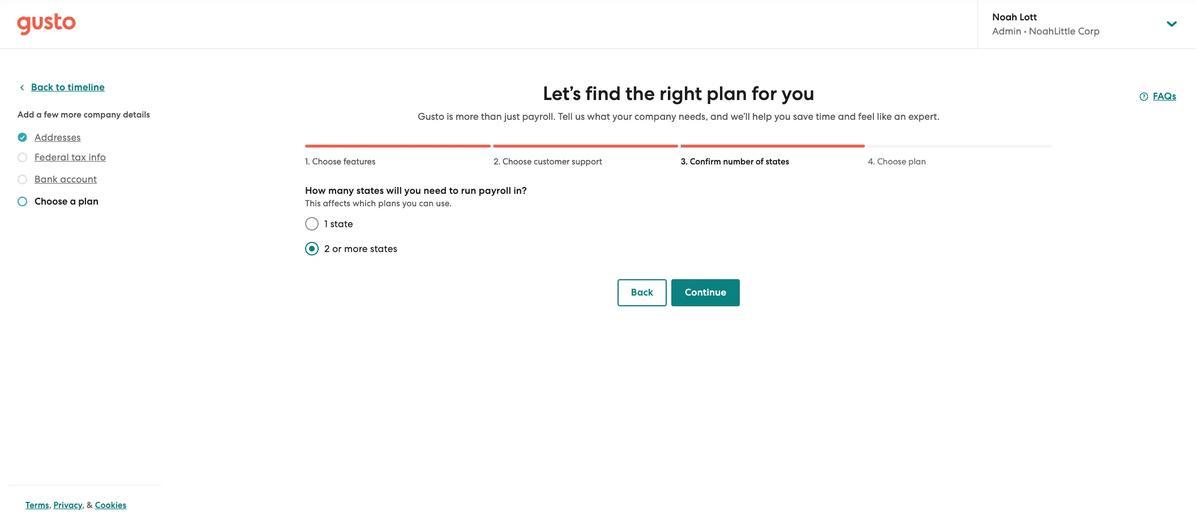 Task type: vqa. For each thing, say whether or not it's contained in the screenshot.
topmost employees
no



Task type: describe. For each thing, give the bounding box(es) containing it.
confirm number of states
[[690, 157, 789, 167]]

terms , privacy , & cookies
[[25, 501, 126, 511]]

bank account
[[35, 174, 97, 185]]

choose for choose a plan
[[35, 196, 68, 208]]

plans
[[378, 199, 400, 209]]

how many states will you need to run payroll in? this affects which plans you can use.
[[305, 185, 527, 209]]

cookies
[[95, 501, 126, 511]]

let's find the right plan for you gusto is more than just payroll. tell us what your company needs, and we'll help you save time and feel like an expert.
[[418, 82, 940, 122]]

federal tax info
[[35, 152, 106, 163]]

corp
[[1078, 25, 1100, 37]]

&
[[87, 501, 93, 511]]

in?
[[514, 185, 527, 197]]

needs,
[[679, 111, 708, 122]]

account
[[60, 174, 97, 185]]

choose features
[[312, 157, 376, 167]]

faqs button
[[1139, 90, 1176, 104]]

of
[[756, 157, 764, 167]]

circle check image
[[18, 131, 27, 144]]

back to timeline
[[31, 82, 105, 93]]

is
[[447, 111, 453, 122]]

find
[[585, 82, 621, 105]]

add a few more company details
[[18, 110, 150, 120]]

choose customer support
[[503, 157, 602, 167]]

back for back to timeline
[[31, 82, 53, 93]]

continue
[[685, 287, 726, 299]]

addresses button
[[35, 131, 81, 144]]

state
[[330, 219, 353, 230]]

tax
[[71, 152, 86, 163]]

which
[[353, 199, 376, 209]]

0 horizontal spatial more
[[61, 110, 82, 120]]

federal
[[35, 152, 69, 163]]

faqs
[[1153, 91, 1176, 102]]

us
[[575, 111, 585, 122]]

save
[[793, 111, 813, 122]]

back for back
[[631, 287, 653, 299]]

states inside how many states will you need to run payroll in? this affects which plans you can use.
[[356, 185, 384, 197]]

1 check image from the top
[[18, 153, 27, 162]]

we'll
[[731, 111, 750, 122]]

back button
[[617, 280, 667, 307]]

noah lott admin • noahlittle corp
[[992, 11, 1100, 37]]

choose a plan list
[[18, 131, 157, 211]]

2
[[324, 243, 330, 255]]

payroll.
[[522, 111, 556, 122]]

many
[[328, 185, 354, 197]]

terms
[[25, 501, 49, 511]]

info
[[89, 152, 106, 163]]

support
[[572, 157, 602, 167]]

bank account button
[[35, 173, 97, 186]]

number
[[723, 157, 754, 167]]

need
[[424, 185, 447, 197]]

you left can
[[402, 199, 417, 209]]

you up the save
[[782, 82, 815, 105]]

1 vertical spatial plan
[[908, 157, 926, 167]]

you right help
[[774, 111, 791, 122]]

terms link
[[25, 501, 49, 511]]

choose for choose customer support
[[503, 157, 532, 167]]

run
[[461, 185, 476, 197]]

plan inside list
[[78, 196, 99, 208]]

features
[[343, 157, 376, 167]]

details
[[123, 110, 150, 120]]

lott
[[1020, 11, 1037, 23]]

states for of
[[766, 157, 789, 167]]

check image
[[18, 175, 27, 185]]

few
[[44, 110, 59, 120]]

to inside how many states will you need to run payroll in? this affects which plans you can use.
[[449, 185, 459, 197]]



Task type: locate. For each thing, give the bounding box(es) containing it.
plan down the 'account'
[[78, 196, 99, 208]]

more
[[61, 110, 82, 120], [456, 111, 479, 122], [344, 243, 368, 255]]

addresses
[[35, 132, 81, 143]]

states up the which
[[356, 185, 384, 197]]

more right is
[[456, 111, 479, 122]]

for
[[752, 82, 777, 105]]

1 horizontal spatial a
[[70, 196, 76, 208]]

2 vertical spatial plan
[[78, 196, 99, 208]]

bank
[[35, 174, 58, 185]]

1 horizontal spatial more
[[344, 243, 368, 255]]

, left privacy
[[49, 501, 51, 511]]

0 horizontal spatial a
[[36, 110, 42, 120]]

and left "we'll"
[[710, 111, 728, 122]]

privacy
[[54, 501, 82, 511]]

0 vertical spatial to
[[56, 82, 65, 93]]

1 horizontal spatial to
[[449, 185, 459, 197]]

a for few
[[36, 110, 42, 120]]

back
[[31, 82, 53, 93], [631, 287, 653, 299]]

the
[[626, 82, 655, 105]]

confirm
[[690, 157, 721, 167]]

add
[[18, 110, 34, 120]]

home image
[[17, 13, 76, 35]]

company down timeline at top
[[84, 110, 121, 120]]

customer
[[534, 157, 570, 167]]

choose
[[312, 157, 341, 167], [503, 157, 532, 167], [877, 157, 906, 167], [35, 196, 68, 208]]

cookies button
[[95, 499, 126, 513]]

choose inside list
[[35, 196, 68, 208]]

choose plan
[[877, 157, 926, 167]]

check image down circle check image
[[18, 153, 27, 162]]

a down the 'account'
[[70, 196, 76, 208]]

company inside let's find the right plan for you gusto is more than just payroll. tell us what your company needs, and we'll help you save time and feel like an expert.
[[635, 111, 676, 122]]

company
[[84, 110, 121, 120], [635, 111, 676, 122]]

0 vertical spatial states
[[766, 157, 789, 167]]

how
[[305, 185, 326, 197]]

expert.
[[908, 111, 940, 122]]

1 vertical spatial a
[[70, 196, 76, 208]]

0 vertical spatial check image
[[18, 153, 27, 162]]

2 or more states radio
[[299, 237, 324, 262]]

check image down check icon
[[18, 197, 27, 207]]

1 , from the left
[[49, 501, 51, 511]]

like
[[877, 111, 892, 122]]

plan down expert.
[[908, 157, 926, 167]]

check image
[[18, 153, 27, 162], [18, 197, 27, 207]]

will
[[386, 185, 402, 197]]

plan up "we'll"
[[707, 82, 747, 105]]

this
[[305, 199, 321, 209]]

states for more
[[370, 243, 397, 255]]

more right the or
[[344, 243, 368, 255]]

tell
[[558, 111, 573, 122]]

continue button
[[671, 280, 740, 307]]

admin
[[992, 25, 1021, 37]]

2 or more states
[[324, 243, 397, 255]]

and
[[710, 111, 728, 122], [838, 111, 856, 122]]

a for plan
[[70, 196, 76, 208]]

0 horizontal spatial and
[[710, 111, 728, 122]]

0 vertical spatial back
[[31, 82, 53, 93]]

choose a plan
[[35, 196, 99, 208]]

timeline
[[68, 82, 105, 93]]

and left feel
[[838, 111, 856, 122]]

1 horizontal spatial company
[[635, 111, 676, 122]]

1 state radio
[[299, 212, 324, 237]]

1 vertical spatial back
[[631, 287, 653, 299]]

1 and from the left
[[710, 111, 728, 122]]

an
[[894, 111, 906, 122]]

back to timeline button
[[18, 81, 105, 95]]

0 horizontal spatial to
[[56, 82, 65, 93]]

1
[[324, 219, 328, 230]]

a left 'few'
[[36, 110, 42, 120]]

noahlittle
[[1029, 25, 1076, 37]]

2 and from the left
[[838, 111, 856, 122]]

can
[[419, 199, 434, 209]]

1 vertical spatial states
[[356, 185, 384, 197]]

help
[[752, 111, 772, 122]]

2 vertical spatial states
[[370, 243, 397, 255]]

, left the &
[[82, 501, 85, 511]]

gusto
[[418, 111, 444, 122]]

privacy link
[[54, 501, 82, 511]]

a inside list
[[70, 196, 76, 208]]

1 horizontal spatial back
[[631, 287, 653, 299]]

to left timeline at top
[[56, 82, 65, 93]]

choose for choose features
[[312, 157, 341, 167]]

use.
[[436, 199, 452, 209]]

you right will
[[404, 185, 421, 197]]

0 horizontal spatial ,
[[49, 501, 51, 511]]

states
[[766, 157, 789, 167], [356, 185, 384, 197], [370, 243, 397, 255]]

0 horizontal spatial back
[[31, 82, 53, 93]]

just
[[504, 111, 520, 122]]

,
[[49, 501, 51, 511], [82, 501, 85, 511]]

to
[[56, 82, 65, 93], [449, 185, 459, 197]]

affects
[[323, 199, 350, 209]]

1 state
[[324, 219, 353, 230]]

2 check image from the top
[[18, 197, 27, 207]]

states right of
[[766, 157, 789, 167]]

plan
[[707, 82, 747, 105], [908, 157, 926, 167], [78, 196, 99, 208]]

to left run
[[449, 185, 459, 197]]

or
[[332, 243, 342, 255]]

you
[[782, 82, 815, 105], [774, 111, 791, 122], [404, 185, 421, 197], [402, 199, 417, 209]]

noah
[[992, 11, 1017, 23]]

1 horizontal spatial plan
[[707, 82, 747, 105]]

2 , from the left
[[82, 501, 85, 511]]

2 horizontal spatial plan
[[908, 157, 926, 167]]

than
[[481, 111, 502, 122]]

choose down like
[[877, 157, 906, 167]]

0 horizontal spatial company
[[84, 110, 121, 120]]

to inside button
[[56, 82, 65, 93]]

0 vertical spatial plan
[[707, 82, 747, 105]]

choose for choose plan
[[877, 157, 906, 167]]

what
[[587, 111, 610, 122]]

choose up the how
[[312, 157, 341, 167]]

let's
[[543, 82, 581, 105]]

company down "the"
[[635, 111, 676, 122]]

0 vertical spatial a
[[36, 110, 42, 120]]

more inside let's find the right plan for you gusto is more than just payroll. tell us what your company needs, and we'll help you save time and feel like an expert.
[[456, 111, 479, 122]]

feel
[[858, 111, 875, 122]]

time
[[816, 111, 836, 122]]

•
[[1024, 25, 1027, 37]]

right
[[659, 82, 702, 105]]

your
[[612, 111, 632, 122]]

plan inside let's find the right plan for you gusto is more than just payroll. tell us what your company needs, and we'll help you save time and feel like an expert.
[[707, 82, 747, 105]]

federal tax info button
[[35, 151, 106, 164]]

payroll
[[479, 185, 511, 197]]

more right 'few'
[[61, 110, 82, 120]]

0 horizontal spatial plan
[[78, 196, 99, 208]]

1 horizontal spatial ,
[[82, 501, 85, 511]]

choose up in?
[[503, 157, 532, 167]]

1 vertical spatial to
[[449, 185, 459, 197]]

states down plans
[[370, 243, 397, 255]]

1 horizontal spatial and
[[838, 111, 856, 122]]

2 horizontal spatial more
[[456, 111, 479, 122]]

1 vertical spatial check image
[[18, 197, 27, 207]]

a
[[36, 110, 42, 120], [70, 196, 76, 208]]

choose down bank
[[35, 196, 68, 208]]



